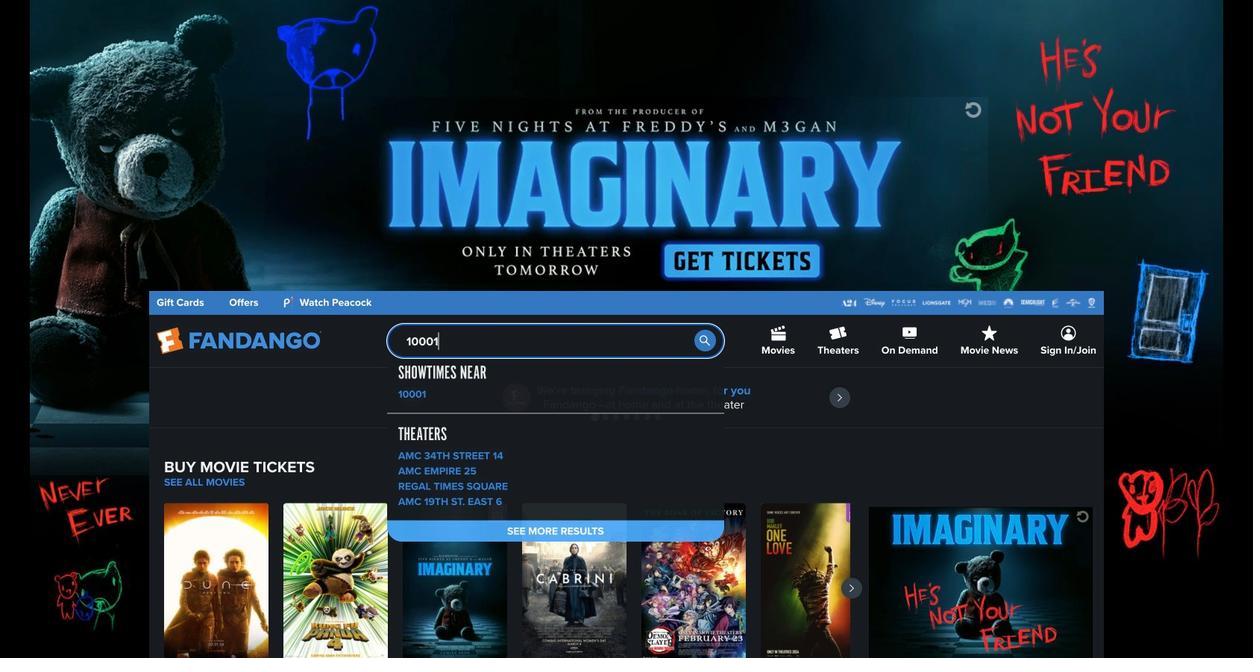 Task type: vqa. For each thing, say whether or not it's contained in the screenshot.
kinds of kindness (2024) poster image
no



Task type: describe. For each thing, give the bounding box(es) containing it.
Search by city, state, zip or movie text field
[[387, 324, 724, 358]]

dune: part two (2024) poster image
[[164, 503, 269, 658]]

kung fu panda 4 (2024) poster image
[[284, 503, 388, 658]]

imaginary (2024) poster image
[[403, 503, 507, 658]]

gift box white image for bob marley: one love (2024) poster image
[[846, 503, 866, 523]]

offer icon image
[[502, 384, 531, 412]]

1 vertical spatial region
[[164, 503, 866, 658]]

bob marley: one love (2024) poster image
[[761, 503, 866, 658]]



Task type: locate. For each thing, give the bounding box(es) containing it.
demon slayer: kimetsu no yaiba - to the hashira training (2024) poster image
[[642, 503, 746, 658]]

region
[[149, 368, 1104, 428], [164, 503, 866, 658]]

cabrini (2024) poster image
[[522, 503, 627, 658]]

0 vertical spatial region
[[149, 368, 1104, 428]]

gift box white image for 'imaginary (2024) poster' "image" on the left bottom of the page
[[488, 503, 507, 523]]

1 vertical spatial advertisement element
[[869, 507, 1093, 658]]

1 horizontal spatial gift box white image
[[846, 503, 866, 523]]

0 horizontal spatial gift box white image
[[488, 503, 507, 523]]

2 gift box white image from the left
[[846, 503, 866, 523]]

None search field
[[387, 324, 724, 542]]

1 gift box white image from the left
[[488, 503, 507, 523]]

0 vertical spatial advertisement element
[[265, 97, 989, 284]]

select a slide to show tab list
[[149, 411, 1104, 422]]

gift box white image
[[488, 503, 507, 523], [846, 503, 866, 523]]

advertisement element
[[265, 97, 989, 284], [869, 507, 1093, 658]]



